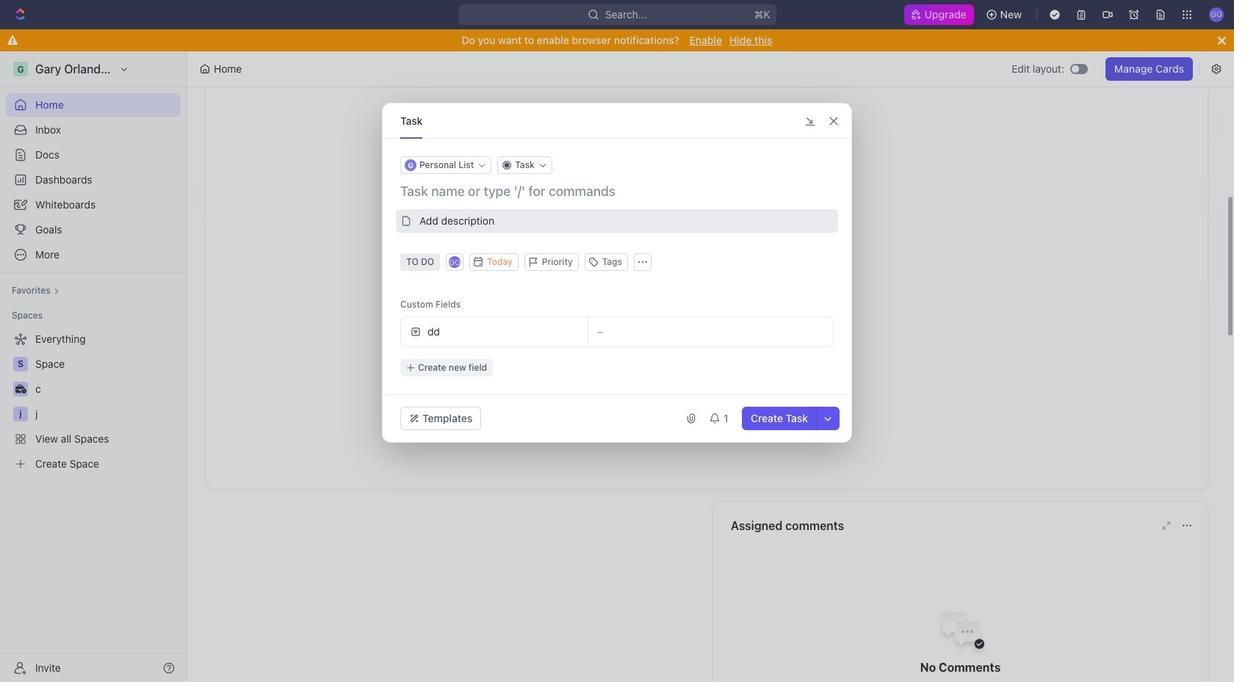 Task type: vqa. For each thing, say whether or not it's contained in the screenshot.
tree in the Sidebar Navigation
yes



Task type: describe. For each thing, give the bounding box(es) containing it.
sidebar navigation
[[0, 51, 187, 683]]



Task type: locate. For each thing, give the bounding box(es) containing it.
tree
[[6, 328, 181, 476]]

dialog
[[382, 103, 853, 443]]

custom fields element
[[401, 317, 834, 377]]

tree inside sidebar navigation
[[6, 328, 181, 476]]

Task name or type '/' for commands text field
[[401, 183, 837, 201]]



